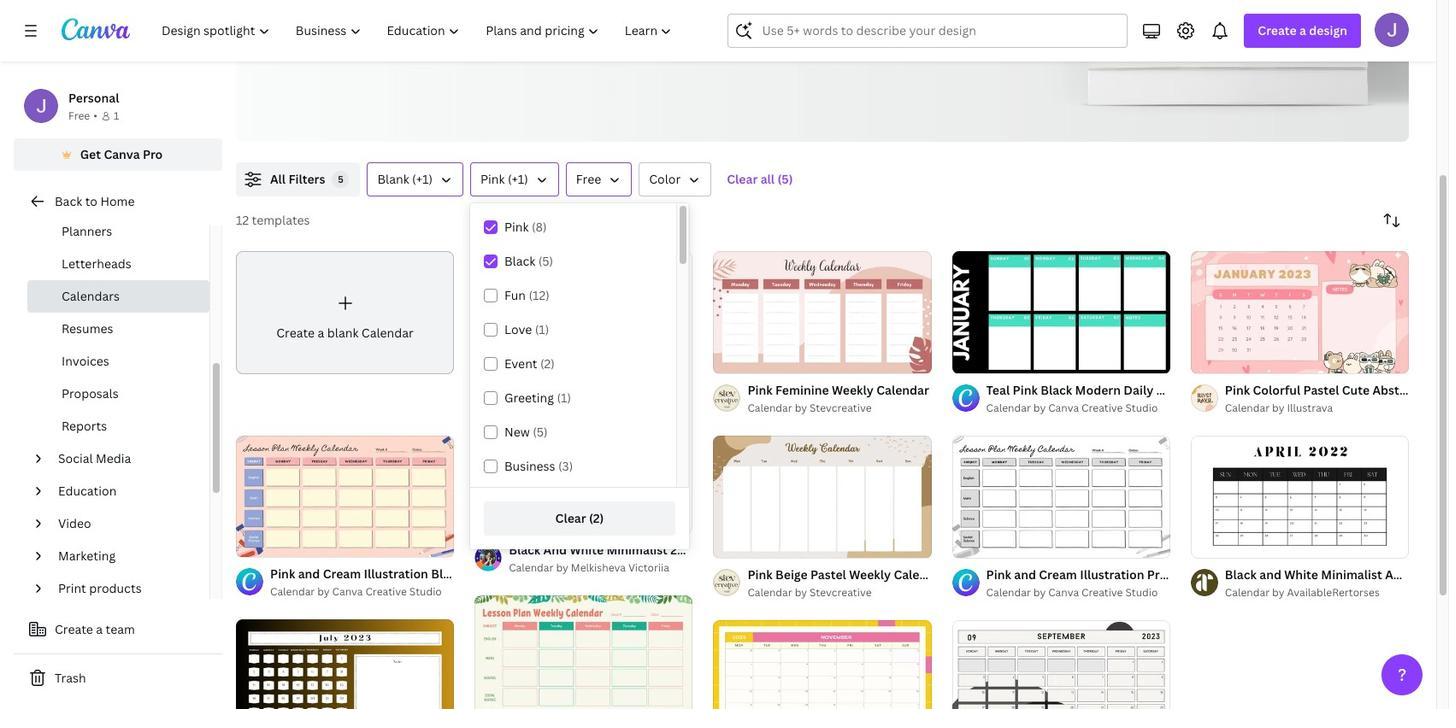 Task type: vqa. For each thing, say whether or not it's contained in the screenshot.
zoom button
no



Task type: locate. For each thing, give the bounding box(es) containing it.
new
[[505, 424, 530, 440]]

0 vertical spatial (2)
[[541, 356, 555, 372]]

create
[[1258, 22, 1297, 38], [276, 325, 315, 341], [55, 622, 93, 638]]

canva down teal pink black modern daily calendar link on the bottom right
[[1049, 401, 1079, 416]]

create down print
[[55, 622, 93, 638]]

pastel for cute
[[1304, 382, 1340, 398]]

and
[[544, 543, 567, 559]]

(5) right new
[[533, 424, 548, 440]]

get canva pro button
[[14, 139, 222, 171]]

by left availablerertorses
[[1273, 586, 1285, 600]]

0 horizontal spatial (2)
[[541, 356, 555, 372]]

and up calendar by availablerertorses link
[[1260, 567, 1282, 583]]

pink right the teal
[[1013, 382, 1038, 398]]

creative down illustration
[[366, 585, 407, 600]]

2 (+1) from the left
[[508, 171, 528, 187]]

cream
[[323, 567, 361, 583]]

0 horizontal spatial (+1)
[[412, 171, 433, 187]]

pink colorful pastel cute abstract april 2022 monthly calendar image
[[1191, 251, 1410, 374]]

calendar by canva creative studio link
[[987, 400, 1171, 417], [270, 585, 454, 602], [987, 585, 1171, 602]]

create inside dropdown button
[[1258, 22, 1297, 38]]

0 horizontal spatial 1
[[114, 109, 119, 123]]

free right pink (+1) button
[[576, 171, 601, 187]]

1 1 of 12 link from the left
[[952, 251, 1171, 374]]

creative down teal pink black modern daily calendar link on the bottom right
[[1082, 401, 1123, 416]]

invoices link
[[27, 346, 210, 378]]

by inside creating a custom calendar has never been easier with canva's professionally designed templates. make yours a little extra by uploading photos and adding in personal events.
[[497, 32, 513, 50]]

1 horizontal spatial (+1)
[[508, 171, 528, 187]]

social media link
[[51, 443, 199, 476]]

and
[[636, 32, 661, 50], [298, 567, 320, 583], [1260, 567, 1282, 583]]

a for custom
[[323, 9, 330, 28]]

by down feminine
[[795, 401, 807, 416]]

2 1 of 12 from the left
[[1203, 353, 1232, 366]]

stevcreative inside pink beige pastel weekly calendar calendar by stevcreative
[[810, 586, 872, 600]]

0 vertical spatial clear
[[727, 171, 758, 187]]

(5) down (8)
[[539, 253, 553, 269]]

1 vertical spatial create
[[276, 325, 315, 341]]

calendar inside black and white minimalist april month calendar by availablerertorses
[[1225, 586, 1270, 600]]

1 horizontal spatial minimalist
[[1322, 567, 1383, 583]]

a left team
[[96, 622, 103, 638]]

None search field
[[728, 14, 1128, 48]]

canva inside pink and cream illustration blank lesson weekly calendar calendar by canva creative studio
[[332, 585, 363, 600]]

clear up and
[[556, 511, 586, 527]]

1 horizontal spatial (2)
[[589, 511, 604, 527]]

by inside "black and white minimalist 2024 calendar calendar by melkisheva victoriia"
[[556, 561, 569, 576]]

creative inside the teal pink black modern daily calendar calendar by canva creative studio
[[1082, 401, 1123, 416]]

get canva pro
[[80, 146, 163, 163]]

1 vertical spatial calendar by stevcreative link
[[748, 585, 932, 602]]

2 horizontal spatial 1
[[1203, 353, 1208, 366]]

pink for pink and cream illustration blank lesson weekly calendar calendar by canva creative studio
[[270, 567, 295, 583]]

1 vertical spatial blank
[[431, 567, 464, 583]]

pink inside button
[[481, 171, 505, 187]]

0 horizontal spatial clear
[[556, 511, 586, 527]]

teal pink black modern daily calendar link
[[987, 381, 1210, 400]]

canva down cream
[[332, 585, 363, 600]]

canva up the black and white simple geometric september 2023 notes monthly calendar 'image'
[[1049, 586, 1079, 600]]

video
[[58, 516, 91, 532]]

black for black and white minimalist april month calendar by availablerertorses
[[1225, 567, 1257, 583]]

(+1) inside pink (+1) button
[[508, 171, 528, 187]]

pink left colorful
[[1225, 382, 1251, 398]]

1 horizontal spatial pastel
[[1304, 382, 1340, 398]]

calendar by stevcreative link down beige
[[748, 585, 932, 602]]

1 horizontal spatial blank
[[431, 567, 464, 583]]

1 vertical spatial clear
[[556, 511, 586, 527]]

all
[[761, 171, 775, 187]]

trash
[[55, 671, 86, 687]]

2 horizontal spatial and
[[1260, 567, 1282, 583]]

(5) right all
[[778, 171, 793, 187]]

minimalist up availablerertorses
[[1322, 567, 1383, 583]]

(2) inside clear (2) button
[[589, 511, 604, 527]]

2 stevcreative from the top
[[810, 586, 872, 600]]

pink beige pastel weekly calendar calendar by stevcreative
[[748, 567, 947, 600]]

extra
[[460, 32, 493, 50]]

stevcreative down pink feminine weekly calendar link
[[810, 401, 872, 416]]

create left design
[[1258, 22, 1297, 38]]

weekly right feminine
[[832, 382, 874, 398]]

black up calendar by availablerertorses link
[[1225, 567, 1257, 583]]

0 horizontal spatial create
[[55, 622, 93, 638]]

apri
[[1426, 382, 1450, 398]]

1 vertical spatial (1)
[[557, 390, 571, 406]]

event
[[505, 356, 538, 372]]

0 vertical spatial stevcreative
[[810, 401, 872, 416]]

white up melkisheva
[[570, 543, 604, 559]]

•
[[93, 109, 97, 123]]

clear inside clear all (5) button
[[727, 171, 758, 187]]

0 vertical spatial create
[[1258, 22, 1297, 38]]

by down teal pink black modern daily calendar link on the bottom right
[[1034, 401, 1046, 416]]

blank left the lesson
[[431, 567, 464, 583]]

(5) inside button
[[778, 171, 793, 187]]

weekly inside pink beige pastel weekly calendar calendar by stevcreative
[[849, 567, 891, 583]]

illustration
[[364, 567, 428, 583]]

fun (12)
[[505, 287, 550, 304]]

0 vertical spatial free
[[68, 109, 90, 123]]

0 horizontal spatial 1 of 12 link
[[952, 251, 1171, 374]]

0 horizontal spatial blank
[[378, 171, 409, 187]]

0 horizontal spatial (1)
[[535, 322, 549, 338]]

month
[[1417, 567, 1450, 583]]

pink colorful pastel cute abstract apri calendar by illustrava
[[1225, 382, 1450, 416]]

creating a custom calendar has never been easier with canva's professionally designed templates. make yours a little extra by uploading photos and adding in personal events.
[[263, 9, 836, 50]]

Search search field
[[762, 15, 1117, 47]]

1 stevcreative from the top
[[810, 401, 872, 416]]

print products link
[[51, 573, 199, 606]]

teal pink black modern daily calendar image
[[952, 251, 1171, 374]]

with
[[594, 9, 622, 28]]

(12)
[[529, 287, 550, 304]]

pink left (8)
[[505, 219, 529, 235]]

and left cream
[[298, 567, 320, 583]]

1 horizontal spatial white
[[1285, 567, 1319, 583]]

minimalist inside "black and white minimalist 2024 calendar calendar by melkisheva victoriia"
[[607, 543, 668, 559]]

0 vertical spatial blank
[[378, 171, 409, 187]]

and down canva's
[[636, 32, 661, 50]]

0 vertical spatial white
[[570, 543, 604, 559]]

2 calendar templates image from the left
[[1089, 0, 1368, 68]]

pink inside pink beige pastel weekly calendar calendar by stevcreative
[[748, 567, 773, 583]]

1 horizontal spatial free
[[576, 171, 601, 187]]

0 horizontal spatial of
[[972, 353, 981, 366]]

white inside "black and white minimalist 2024 calendar calendar by melkisheva victoriia"
[[570, 543, 604, 559]]

daily
[[1124, 382, 1154, 398]]

1 horizontal spatial (1)
[[557, 390, 571, 406]]

0 horizontal spatial and
[[298, 567, 320, 583]]

white
[[570, 543, 604, 559], [1285, 567, 1319, 583]]

1 horizontal spatial of
[[1210, 353, 1220, 366]]

stevcreative down pink beige pastel weekly calendar link
[[810, 586, 872, 600]]

create a blank calendar
[[276, 325, 414, 341]]

2 1 of 12 link from the left
[[1191, 251, 1410, 374]]

1 of from the left
[[972, 353, 981, 366]]

1 vertical spatial (2)
[[589, 511, 604, 527]]

custom
[[334, 9, 383, 28]]

studio
[[1126, 401, 1158, 416], [410, 585, 442, 600], [1126, 586, 1158, 600]]

pink (8)
[[505, 219, 547, 235]]

black
[[505, 253, 536, 269], [1041, 382, 1073, 398], [509, 543, 541, 559], [1225, 567, 1257, 583]]

0 vertical spatial calendar by stevcreative link
[[748, 400, 930, 417]]

colorful
[[1253, 382, 1301, 398]]

weekly right beige
[[849, 567, 891, 583]]

black and white minimalist 2024 calendar image
[[475, 251, 693, 534]]

pink left cream
[[270, 567, 295, 583]]

free inside button
[[576, 171, 601, 187]]

weekly down and
[[510, 567, 552, 583]]

1 (+1) from the left
[[412, 171, 433, 187]]

a for blank
[[318, 325, 324, 341]]

(2) up "black and white minimalist 2024 calendar" link
[[589, 511, 604, 527]]

black for black and white minimalist 2024 calendar calendar by melkisheva victoriia
[[509, 543, 541, 559]]

stevcreative inside pink feminine weekly calendar calendar by stevcreative
[[810, 401, 872, 416]]

canva inside the teal pink black modern daily calendar calendar by canva creative studio
[[1049, 401, 1079, 416]]

to
[[85, 193, 97, 210]]

(+1) inside blank (+1) button
[[412, 171, 433, 187]]

1 horizontal spatial 12
[[983, 353, 994, 366]]

black and white minimalist april monthly calendar image
[[1191, 436, 1410, 559]]

adding
[[664, 32, 709, 50]]

a inside create a design dropdown button
[[1300, 22, 1307, 38]]

create for create a blank calendar
[[276, 325, 315, 341]]

0 horizontal spatial pastel
[[811, 567, 847, 583]]

by down never
[[497, 32, 513, 50]]

black left modern
[[1041, 382, 1073, 398]]

a left custom
[[323, 9, 330, 28]]

get
[[80, 146, 101, 163]]

calendars
[[62, 288, 120, 304]]

a left design
[[1300, 22, 1307, 38]]

black inside "black and white minimalist 2024 calendar calendar by melkisheva victoriia"
[[509, 543, 541, 559]]

create left blank
[[276, 325, 315, 341]]

pink (+1) button
[[470, 163, 559, 197]]

1 horizontal spatial 1
[[964, 353, 969, 366]]

2 vertical spatial (5)
[[533, 424, 548, 440]]

by down colorful
[[1273, 401, 1285, 416]]

calendar templates image
[[1045, 0, 1410, 142], [1089, 0, 1368, 68]]

a
[[323, 9, 330, 28], [1300, 22, 1307, 38], [415, 32, 423, 50], [318, 325, 324, 341], [96, 622, 103, 638]]

1 of 12 for pink
[[1203, 353, 1232, 366]]

(5) for new (5)
[[533, 424, 548, 440]]

(2)
[[541, 356, 555, 372], [589, 511, 604, 527]]

little
[[426, 32, 457, 50]]

1 horizontal spatial 1 of 12 link
[[1191, 251, 1410, 374]]

pink inside pink feminine weekly calendar calendar by stevcreative
[[748, 382, 773, 398]]

2 of from the left
[[1210, 353, 1220, 366]]

a left blank
[[318, 325, 324, 341]]

minimalist inside black and white minimalist april month calendar by availablerertorses
[[1322, 567, 1383, 583]]

1 vertical spatial free
[[576, 171, 601, 187]]

1 calendar by stevcreative link from the top
[[748, 400, 930, 417]]

0 horizontal spatial free
[[68, 109, 90, 123]]

design
[[1310, 22, 1348, 38]]

2 vertical spatial create
[[55, 622, 93, 638]]

blank inside button
[[378, 171, 409, 187]]

a inside create a team button
[[96, 622, 103, 638]]

0 horizontal spatial white
[[570, 543, 604, 559]]

calendar by stevcreative link for weekly
[[748, 400, 930, 417]]

create a blank calendar element
[[236, 251, 454, 374]]

(1) right greeting
[[557, 390, 571, 406]]

calendar by canva creative studio link down modern
[[987, 400, 1171, 417]]

1 horizontal spatial clear
[[727, 171, 758, 187]]

black grey modern chic blank july 2023 calendar image
[[236, 620, 454, 710]]

calendar by canva creative studio link down cream
[[270, 585, 454, 602]]

by down and
[[556, 561, 569, 576]]

minimalist for april
[[1322, 567, 1383, 583]]

2 horizontal spatial create
[[1258, 22, 1297, 38]]

canva left pro
[[104, 146, 140, 163]]

clear left all
[[727, 171, 758, 187]]

black up fun
[[505, 253, 536, 269]]

0 vertical spatial (1)
[[535, 322, 549, 338]]

all
[[270, 171, 286, 187]]

availablerertorses
[[1288, 586, 1380, 600]]

pink left beige
[[748, 567, 773, 583]]

black left and
[[509, 543, 541, 559]]

pink for pink (8)
[[505, 219, 529, 235]]

2024
[[671, 543, 699, 559]]

1 horizontal spatial create
[[276, 325, 315, 341]]

1 for teal
[[964, 353, 969, 366]]

of
[[972, 353, 981, 366], [1210, 353, 1220, 366]]

events.
[[789, 32, 836, 50]]

a for team
[[96, 622, 103, 638]]

pastel inside pink beige pastel weekly calendar calendar by stevcreative
[[811, 567, 847, 583]]

calendar by canva creative studio link for modern
[[987, 400, 1171, 417]]

1 vertical spatial minimalist
[[1322, 567, 1383, 583]]

pink and cream illustration print-friendly blank lesson weekly calendar image
[[952, 436, 1171, 559]]

calendar by canva creative studio link up the black and white simple geometric september 2023 notes monthly calendar 'image'
[[987, 585, 1171, 602]]

(2) right "event"
[[541, 356, 555, 372]]

clear all (5)
[[727, 171, 793, 187]]

1 horizontal spatial 1 of 12
[[1203, 353, 1232, 366]]

calendar by stevcreative link for pastel
[[748, 585, 932, 602]]

clear inside clear (2) button
[[556, 511, 586, 527]]

white up calendar by availablerertorses link
[[1285, 567, 1319, 583]]

(1) right love in the left of the page
[[535, 322, 549, 338]]

pink up pink (8)
[[481, 171, 505, 187]]

0 vertical spatial pastel
[[1304, 382, 1340, 398]]

0 vertical spatial minimalist
[[607, 543, 668, 559]]

clear for clear (2)
[[556, 511, 586, 527]]

pink inside pink and cream illustration blank lesson weekly calendar calendar by canva creative studio
[[270, 567, 295, 583]]

and inside pink and cream illustration blank lesson weekly calendar calendar by canva creative studio
[[298, 567, 320, 583]]

(+1) right 5
[[412, 171, 433, 187]]

1 vertical spatial stevcreative
[[810, 586, 872, 600]]

black and white minimalist april month calendar by availablerertorses
[[1225, 567, 1450, 600]]

create inside button
[[55, 622, 93, 638]]

white inside black and white minimalist april month calendar by availablerertorses
[[1285, 567, 1319, 583]]

pink
[[481, 171, 505, 187], [505, 219, 529, 235], [748, 382, 773, 398], [1013, 382, 1038, 398], [1225, 382, 1251, 398], [270, 567, 295, 583], [748, 567, 773, 583]]

(3)
[[559, 458, 573, 475]]

free left •
[[68, 109, 90, 123]]

1 vertical spatial (5)
[[539, 253, 553, 269]]

0 vertical spatial (5)
[[778, 171, 793, 187]]

calendar by stevcreative link down feminine
[[748, 400, 930, 417]]

create for create a design
[[1258, 22, 1297, 38]]

pink for pink (+1)
[[481, 171, 505, 187]]

2 horizontal spatial 12
[[1222, 353, 1232, 366]]

create a team button
[[14, 613, 222, 647]]

pink inside the teal pink black modern daily calendar calendar by canva creative studio
[[1013, 382, 1038, 398]]

black inside black and white minimalist april month calendar by availablerertorses
[[1225, 567, 1257, 583]]

0 horizontal spatial minimalist
[[607, 543, 668, 559]]

(+1) for blank (+1)
[[412, 171, 433, 187]]

pastel up calendar by illustrava link
[[1304, 382, 1340, 398]]

create for create a team
[[55, 622, 93, 638]]

1 1 of 12 from the left
[[964, 353, 994, 366]]

and inside black and white minimalist april month calendar by availablerertorses
[[1260, 567, 1282, 583]]

proposals link
[[27, 378, 210, 411]]

blank right 5
[[378, 171, 409, 187]]

pink inside pink colorful pastel cute abstract apri calendar by illustrava
[[1225, 382, 1251, 398]]

1 vertical spatial pastel
[[811, 567, 847, 583]]

free •
[[68, 109, 97, 123]]

by down beige
[[795, 586, 807, 600]]

1 vertical spatial white
[[1285, 567, 1319, 583]]

0 horizontal spatial 1 of 12
[[964, 353, 994, 366]]

pastel right beige
[[811, 567, 847, 583]]

adventure blank lesson weekly calendar image
[[475, 596, 693, 710]]

(1)
[[535, 322, 549, 338], [557, 390, 571, 406]]

by down cream
[[318, 585, 330, 600]]

a inside create a blank calendar element
[[318, 325, 324, 341]]

by up the black and white simple geometric september 2023 notes monthly calendar 'image'
[[1034, 586, 1046, 600]]

new (5)
[[505, 424, 548, 440]]

calendar by stevcreative link
[[748, 400, 930, 417], [748, 585, 932, 602]]

pink left feminine
[[748, 382, 773, 398]]

2 calendar by stevcreative link from the top
[[748, 585, 932, 602]]

1 horizontal spatial and
[[636, 32, 661, 50]]

1 of 12 link for pastel
[[1191, 251, 1410, 374]]

cute
[[1343, 382, 1370, 398]]

minimalist up victoriia
[[607, 543, 668, 559]]

(+1)
[[412, 171, 433, 187], [508, 171, 528, 187]]

in
[[712, 32, 724, 50]]

pastel inside pink colorful pastel cute abstract apri calendar by illustrava
[[1304, 382, 1340, 398]]

blank inside pink and cream illustration blank lesson weekly calendar calendar by canva creative studio
[[431, 567, 464, 583]]

pink feminine weekly calendar calendar by stevcreative
[[748, 382, 930, 416]]

by inside pink colorful pastel cute abstract apri calendar by illustrava
[[1273, 401, 1285, 416]]

create a team
[[55, 622, 135, 638]]

(+1) up pink (8)
[[508, 171, 528, 187]]



Task type: describe. For each thing, give the bounding box(es) containing it.
a left little
[[415, 32, 423, 50]]

black for black (5)
[[505, 253, 536, 269]]

5 filter options selected element
[[332, 171, 349, 188]]

calendar inside pink colorful pastel cute abstract apri calendar by illustrava
[[1225, 401, 1270, 416]]

create a blank calendar link
[[236, 251, 454, 374]]

clear all (5) button
[[719, 163, 802, 197]]

personal
[[728, 32, 785, 50]]

weekly inside pink and cream illustration blank lesson weekly calendar calendar by canva creative studio
[[510, 567, 552, 583]]

a for design
[[1300, 22, 1307, 38]]

back
[[55, 193, 82, 210]]

pink (+1)
[[481, 171, 528, 187]]

studio inside the teal pink black modern daily calendar calendar by canva creative studio
[[1126, 401, 1158, 416]]

templates.
[[263, 32, 333, 50]]

clear (2) button
[[484, 502, 676, 536]]

and for black and white minimalist april month
[[1260, 567, 1282, 583]]

jacob simon image
[[1375, 13, 1410, 47]]

white for and
[[570, 543, 604, 559]]

free button
[[566, 163, 632, 197]]

by inside pink beige pastel weekly calendar calendar by stevcreative
[[795, 586, 807, 600]]

marketing link
[[51, 541, 199, 573]]

professionally
[[680, 9, 773, 28]]

minimalist for 2024
[[607, 543, 668, 559]]

marketing
[[58, 548, 116, 564]]

blank (+1)
[[378, 171, 433, 187]]

weekly inside pink feminine weekly calendar calendar by stevcreative
[[832, 382, 874, 398]]

top level navigation element
[[151, 14, 687, 48]]

color button
[[639, 163, 712, 197]]

Sort by button
[[1375, 204, 1410, 238]]

print products
[[58, 581, 142, 597]]

has
[[447, 9, 470, 28]]

(5) for black (5)
[[539, 253, 553, 269]]

color
[[649, 171, 681, 187]]

1 for pink
[[1203, 353, 1208, 366]]

pink and cream illustration blank lesson weekly calendar calendar by canva creative studio
[[270, 567, 608, 600]]

clear (2)
[[556, 511, 604, 527]]

education
[[58, 483, 117, 499]]

1 of 12 for teal
[[964, 353, 994, 366]]

yours
[[375, 32, 412, 50]]

pink beige pastel weekly calendar image
[[714, 436, 932, 559]]

1 calendar templates image from the left
[[1045, 0, 1410, 142]]

clear for clear all (5)
[[727, 171, 758, 187]]

proposals
[[62, 386, 119, 402]]

(+1) for pink (+1)
[[508, 171, 528, 187]]

black and white minimalist april month link
[[1225, 566, 1450, 585]]

templates
[[252, 212, 310, 228]]

teal pink black modern daily calendar calendar by canva creative studio
[[987, 382, 1210, 416]]

pink for pink feminine weekly calendar calendar by stevcreative
[[748, 382, 773, 398]]

12 for teal
[[983, 353, 994, 366]]

5
[[338, 173, 344, 186]]

easier
[[551, 9, 590, 28]]

and inside creating a custom calendar has never been easier with canva's professionally designed templates. make yours a little extra by uploading photos and adding in personal events.
[[636, 32, 661, 50]]

12 for pink
[[1222, 353, 1232, 366]]

canva's
[[626, 9, 676, 28]]

pink feminine weekly calendar link
[[748, 381, 930, 400]]

and for pink and cream illustration blank lesson weekly calendar
[[298, 567, 320, 583]]

canva inside button
[[104, 146, 140, 163]]

blank (+1) button
[[367, 163, 464, 197]]

by inside pink feminine weekly calendar calendar by stevcreative
[[795, 401, 807, 416]]

free for free •
[[68, 109, 90, 123]]

0 horizontal spatial 12
[[236, 212, 249, 228]]

calendar by canva creative studio link for illustration
[[270, 585, 454, 602]]

black and white simple geometric september 2023 notes monthly calendar image
[[952, 621, 1171, 710]]

make
[[337, 32, 371, 50]]

pink for pink beige pastel weekly calendar calendar by stevcreative
[[748, 567, 773, 583]]

products
[[89, 581, 142, 597]]

black (5)
[[505, 253, 553, 269]]

never
[[474, 9, 511, 28]]

pro
[[143, 146, 163, 163]]

(1) for greeting (1)
[[557, 390, 571, 406]]

all filters
[[270, 171, 325, 187]]

love
[[505, 322, 532, 338]]

trash link
[[14, 662, 222, 696]]

calendar
[[386, 9, 444, 28]]

pink for pink colorful pastel cute abstract apri calendar by illustrava
[[1225, 382, 1251, 398]]

free for free
[[576, 171, 601, 187]]

april
[[1386, 567, 1414, 583]]

calendar by melkisheva victoriia link
[[509, 561, 693, 578]]

back to home
[[55, 193, 135, 210]]

personal
[[68, 90, 119, 106]]

feminine
[[776, 382, 829, 398]]

melkisheva
[[571, 561, 626, 576]]

video link
[[51, 508, 199, 541]]

pink colorful pastel cute abstract apri link
[[1225, 381, 1450, 400]]

print
[[58, 581, 86, 597]]

creative up the black and white simple geometric september 2023 notes monthly calendar 'image'
[[1082, 586, 1123, 600]]

pink feminine weekly calendar image
[[714, 251, 932, 374]]

black and white minimalist 2024 calendar calendar by melkisheva victoriia
[[509, 543, 755, 576]]

back to home link
[[14, 185, 222, 219]]

been
[[514, 9, 547, 28]]

greeting (1)
[[505, 390, 571, 406]]

by inside pink and cream illustration blank lesson weekly calendar calendar by canva creative studio
[[318, 585, 330, 600]]

reports
[[62, 418, 107, 434]]

fun
[[505, 287, 526, 304]]

pastel for weekly
[[811, 567, 847, 583]]

(2) for event (2)
[[541, 356, 555, 372]]

love (1)
[[505, 322, 549, 338]]

by inside black and white minimalist april month calendar by availablerertorses
[[1273, 586, 1285, 600]]

pink and yellow colorful november 2023 monthly calendar image
[[714, 621, 932, 710]]

blank
[[327, 325, 359, 341]]

social media
[[58, 451, 131, 467]]

abstract
[[1373, 382, 1423, 398]]

pink and cream illustration blank lesson weekly calendar image
[[236, 436, 454, 558]]

pink beige pastel weekly calendar link
[[748, 566, 947, 585]]

letterheads link
[[27, 248, 210, 281]]

media
[[96, 451, 131, 467]]

calendar by illustrava link
[[1225, 400, 1410, 417]]

create a design button
[[1245, 14, 1362, 48]]

of for teal pink black modern daily calendar
[[972, 353, 981, 366]]

event (2)
[[505, 356, 555, 372]]

business (3)
[[505, 458, 573, 475]]

black inside the teal pink black modern daily calendar calendar by canva creative studio
[[1041, 382, 1073, 398]]

1 of 12 link for black
[[952, 251, 1171, 374]]

calendar by canva creative studio
[[987, 586, 1158, 600]]

by inside the teal pink black modern daily calendar calendar by canva creative studio
[[1034, 401, 1046, 416]]

(2) for clear (2)
[[589, 511, 604, 527]]

(1) for love (1)
[[535, 322, 549, 338]]

lesson
[[467, 567, 507, 583]]

business
[[505, 458, 556, 475]]

calendar by availablerertorses link
[[1225, 585, 1410, 602]]

teal
[[987, 382, 1010, 398]]

of for pink colorful pastel cute abstract apri
[[1210, 353, 1220, 366]]

studio inside pink and cream illustration blank lesson weekly calendar calendar by canva creative studio
[[410, 585, 442, 600]]

modern
[[1076, 382, 1121, 398]]

creative inside pink and cream illustration blank lesson weekly calendar calendar by canva creative studio
[[366, 585, 407, 600]]

white for and
[[1285, 567, 1319, 583]]

pink and cream illustration blank lesson weekly calendar link
[[270, 566, 608, 585]]

(8)
[[532, 219, 547, 235]]

12 templates
[[236, 212, 310, 228]]

education link
[[51, 476, 199, 508]]



